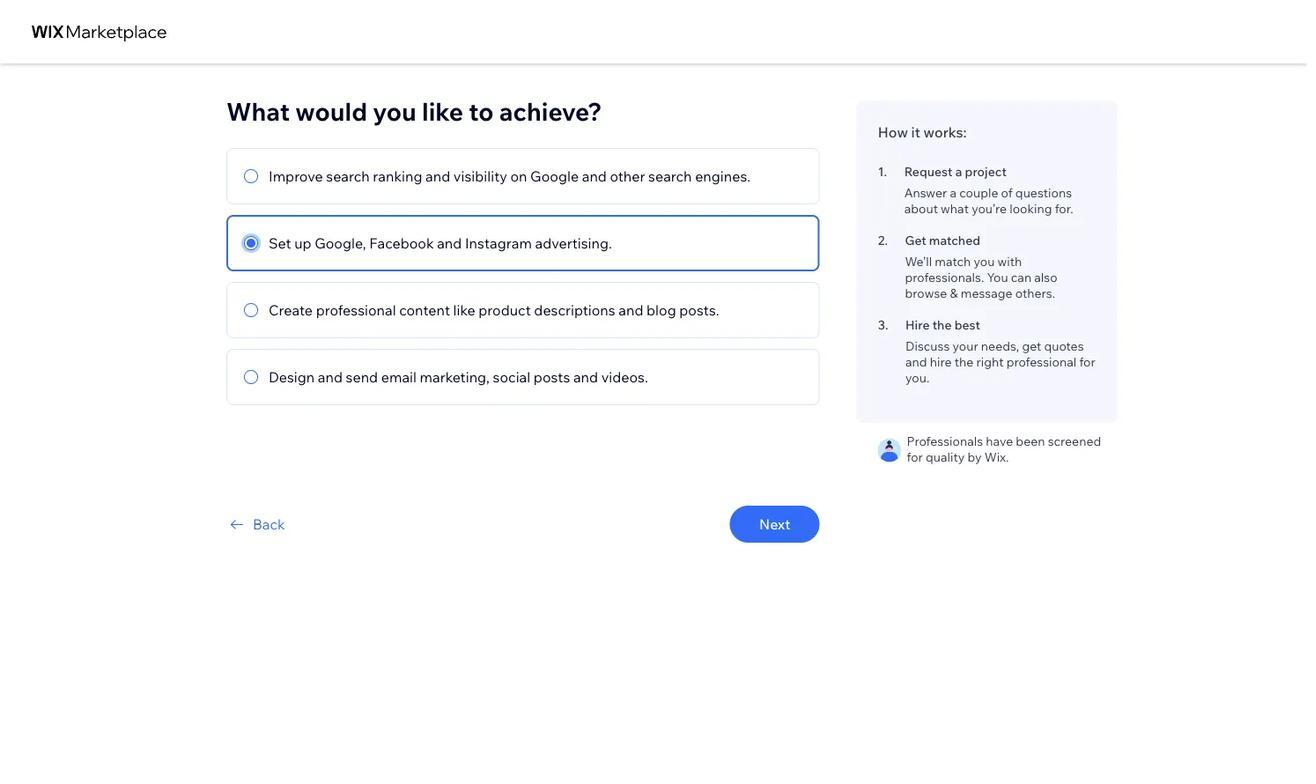 Task type: describe. For each thing, give the bounding box(es) containing it.
and inside "hire the best discuss your needs, get quotes and hire the right professional for you."
[[906, 354, 928, 370]]

needs,
[[981, 338, 1020, 354]]

of
[[1002, 185, 1013, 200]]

on
[[511, 167, 527, 185]]

right
[[977, 354, 1004, 370]]

marketing,
[[420, 368, 490, 386]]

professional inside "hire the best discuss your needs, get quotes and hire the right professional for you."
[[1007, 354, 1077, 370]]

you
[[987, 270, 1009, 285]]

2 .
[[878, 233, 888, 248]]

google,
[[315, 234, 366, 252]]

improve search ranking and visibility on google and other search engines.
[[269, 167, 751, 185]]

improve
[[269, 167, 323, 185]]

option group containing improve search ranking and visibility on google and other search engines.
[[226, 148, 820, 405]]

for inside "hire the best discuss your needs, get quotes and hire the right professional for you."
[[1080, 354, 1096, 370]]

2
[[878, 233, 885, 248]]

professionals.
[[905, 270, 985, 285]]

get
[[1022, 338, 1042, 354]]

for.
[[1055, 201, 1074, 216]]

. for 3
[[885, 317, 889, 333]]

1
[[878, 164, 884, 179]]

create professional content like product descriptions and blog posts.
[[269, 301, 720, 319]]

. for 1
[[884, 164, 887, 179]]

request
[[905, 164, 953, 179]]

email
[[381, 368, 417, 386]]

advertising.
[[535, 234, 612, 252]]

best
[[955, 317, 981, 333]]

design
[[269, 368, 315, 386]]

hire
[[930, 354, 952, 370]]

visibility
[[454, 167, 507, 185]]

screened
[[1048, 434, 1102, 449]]

have
[[986, 434, 1014, 449]]

works:
[[924, 123, 967, 141]]

match
[[935, 254, 971, 269]]

next
[[760, 515, 791, 533]]

how it works:
[[878, 123, 967, 141]]

we'll
[[905, 254, 932, 269]]

quality
[[926, 449, 965, 465]]

other
[[610, 167, 645, 185]]

and right facebook
[[437, 234, 462, 252]]

also
[[1035, 270, 1058, 285]]

request a project answer a couple of questions about what you're looking for.
[[905, 164, 1074, 216]]

about
[[905, 201, 938, 216]]

and right ranking
[[426, 167, 451, 185]]

social
[[493, 368, 531, 386]]

message
[[961, 285, 1013, 301]]

design and send email marketing, social posts and videos.
[[269, 368, 648, 386]]

matched
[[929, 233, 981, 248]]

with
[[998, 254, 1022, 269]]

product
[[479, 301, 531, 319]]

what
[[941, 201, 969, 216]]

facebook
[[369, 234, 434, 252]]

discuss
[[906, 338, 950, 354]]

descriptions
[[534, 301, 616, 319]]

and left other
[[582, 167, 607, 185]]

. for 2
[[885, 233, 888, 248]]

like for you
[[422, 96, 464, 126]]

wix.
[[985, 449, 1009, 465]]

get
[[905, 233, 927, 248]]

and left send
[[318, 368, 343, 386]]

browse
[[905, 285, 948, 301]]



Task type: vqa. For each thing, say whether or not it's contained in the screenshot.
product
yes



Task type: locate. For each thing, give the bounding box(es) containing it.
1 horizontal spatial for
[[1080, 354, 1096, 370]]

answer
[[905, 185, 948, 200]]

option group
[[226, 148, 820, 405]]

2 search from the left
[[649, 167, 692, 185]]

achieve?
[[499, 96, 602, 126]]

like inside "option group"
[[453, 301, 476, 319]]

search left ranking
[[326, 167, 370, 185]]

and up you.
[[906, 354, 928, 370]]

you
[[373, 96, 417, 126], [974, 254, 995, 269]]

would
[[295, 96, 367, 126]]

set up google, facebook and instagram advertising.
[[269, 234, 612, 252]]

how
[[878, 123, 908, 141]]

by
[[968, 449, 982, 465]]

looking
[[1010, 201, 1053, 216]]

the right hire
[[933, 317, 952, 333]]

0 vertical spatial you
[[373, 96, 417, 126]]

a left project
[[956, 164, 963, 179]]

back button
[[226, 514, 285, 535]]

couple
[[960, 185, 999, 200]]

. left get
[[885, 233, 888, 248]]

professional
[[316, 301, 396, 319], [1007, 354, 1077, 370]]

videos.
[[602, 368, 648, 386]]

google
[[531, 167, 579, 185]]

for inside the professionals have been screened for quality by wix.
[[907, 449, 923, 465]]

3
[[878, 317, 885, 333]]

hire
[[906, 317, 930, 333]]

what
[[226, 96, 290, 126]]

0 vertical spatial .
[[884, 164, 887, 179]]

engines.
[[695, 167, 751, 185]]

0 horizontal spatial the
[[933, 317, 952, 333]]

0 vertical spatial the
[[933, 317, 952, 333]]

1 vertical spatial you
[[974, 254, 995, 269]]

posts
[[534, 368, 570, 386]]

like right content
[[453, 301, 476, 319]]

1 horizontal spatial professional
[[1007, 354, 1077, 370]]

posts.
[[680, 301, 720, 319]]

questions
[[1016, 185, 1072, 200]]

0 horizontal spatial you
[[373, 96, 417, 126]]

and left the blog
[[619, 301, 644, 319]]

1 vertical spatial .
[[885, 233, 888, 248]]

and
[[426, 167, 451, 185], [582, 167, 607, 185], [437, 234, 462, 252], [619, 301, 644, 319], [906, 354, 928, 370], [318, 368, 343, 386], [574, 368, 598, 386]]

ranking
[[373, 167, 423, 185]]

like left "to"
[[422, 96, 464, 126]]

create
[[269, 301, 313, 319]]

1 vertical spatial like
[[453, 301, 476, 319]]

0 vertical spatial professional
[[316, 301, 396, 319]]

what would you like to achieve?
[[226, 96, 602, 126]]

the down your
[[955, 354, 974, 370]]

professionals have been screened for quality by wix.
[[907, 434, 1102, 465]]

&
[[950, 285, 958, 301]]

your
[[953, 338, 979, 354]]

the
[[933, 317, 952, 333], [955, 354, 974, 370]]

search
[[326, 167, 370, 185], [649, 167, 692, 185]]

1 horizontal spatial the
[[955, 354, 974, 370]]

1 vertical spatial a
[[950, 185, 957, 200]]

1 .
[[878, 164, 887, 179]]

a
[[956, 164, 963, 179], [950, 185, 957, 200]]

0 vertical spatial a
[[956, 164, 963, 179]]

you right the would
[[373, 96, 417, 126]]

search right other
[[649, 167, 692, 185]]

been
[[1016, 434, 1046, 449]]

2 vertical spatial .
[[885, 317, 889, 333]]

1 vertical spatial for
[[907, 449, 923, 465]]

for down "quotes"
[[1080, 354, 1096, 370]]

1 vertical spatial professional
[[1007, 354, 1077, 370]]

you inside get matched we'll match you with professionals. you can also browse & message others.
[[974, 254, 995, 269]]

like for content
[[453, 301, 476, 319]]

0 horizontal spatial for
[[907, 449, 923, 465]]

1 search from the left
[[326, 167, 370, 185]]

send
[[346, 368, 378, 386]]

content
[[399, 301, 450, 319]]

you up the you
[[974, 254, 995, 269]]

others.
[[1016, 285, 1056, 301]]

a up 'what'
[[950, 185, 957, 200]]

set
[[269, 234, 291, 252]]

quotes
[[1045, 338, 1084, 354]]

up
[[294, 234, 312, 252]]

hire the best discuss your needs, get quotes and hire the right professional for you.
[[906, 317, 1096, 385]]

0 vertical spatial for
[[1080, 354, 1096, 370]]

it
[[912, 123, 921, 141]]

to
[[469, 96, 494, 126]]

for left quality
[[907, 449, 923, 465]]

project
[[965, 164, 1007, 179]]

1 horizontal spatial you
[[974, 254, 995, 269]]

for
[[1080, 354, 1096, 370], [907, 449, 923, 465]]

professional down get
[[1007, 354, 1077, 370]]

1 vertical spatial the
[[955, 354, 974, 370]]

professional right create
[[316, 301, 396, 319]]

you.
[[906, 370, 930, 385]]

and right posts at the left
[[574, 368, 598, 386]]

. down how
[[884, 164, 887, 179]]

you're
[[972, 201, 1007, 216]]

next button
[[730, 506, 820, 543]]

blog
[[647, 301, 676, 319]]

1 horizontal spatial search
[[649, 167, 692, 185]]

can
[[1011, 270, 1032, 285]]

0 horizontal spatial professional
[[316, 301, 396, 319]]

0 horizontal spatial search
[[326, 167, 370, 185]]

instagram
[[465, 234, 532, 252]]

3 .
[[878, 317, 889, 333]]

get matched we'll match you with professionals. you can also browse & message others.
[[905, 233, 1058, 301]]

like
[[422, 96, 464, 126], [453, 301, 476, 319]]

professionals
[[907, 434, 984, 449]]

back
[[253, 515, 285, 533]]

. left hire
[[885, 317, 889, 333]]

0 vertical spatial like
[[422, 96, 464, 126]]



